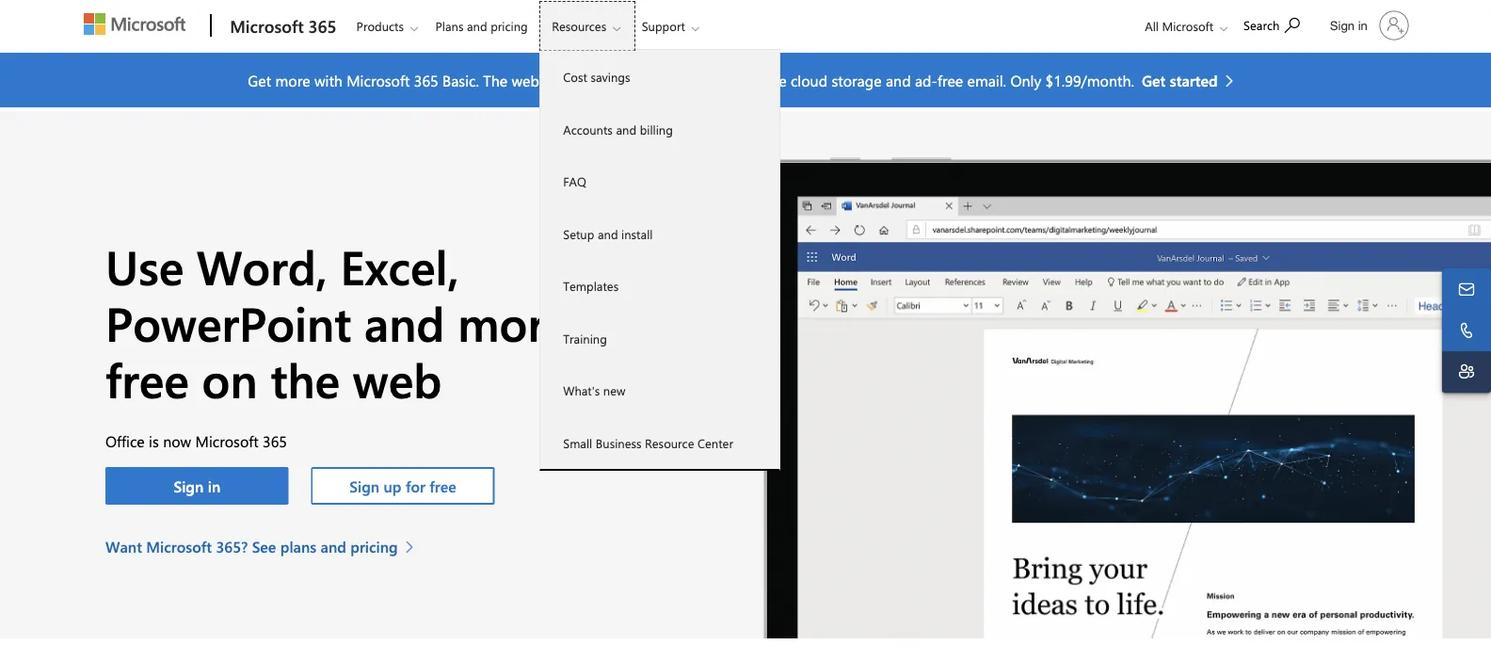 Task type: vqa. For each thing, say whether or not it's contained in the screenshot.
Documentation link
no



Task type: locate. For each thing, give the bounding box(es) containing it.
1 horizontal spatial sign in link
[[1320, 3, 1417, 48]]

what's new link
[[541, 365, 780, 417]]

1 horizontal spatial sign in
[[1331, 18, 1368, 32]]

plans and pricing link
[[427, 1, 537, 46]]

0 horizontal spatial web
[[353, 347, 442, 410]]

accounts
[[563, 121, 613, 138]]

in down office is now microsoft 365
[[208, 476, 221, 496]]

0 vertical spatial for
[[583, 290, 645, 353]]

0 horizontal spatial sign in
[[174, 476, 221, 496]]

web right 'the'
[[512, 70, 540, 90]]

0 vertical spatial sign in link
[[1320, 3, 1417, 48]]

what's new
[[563, 382, 626, 399]]

1 vertical spatial 365
[[414, 70, 439, 90]]

0 horizontal spatial more
[[275, 70, 310, 90]]

started
[[1171, 70, 1218, 90]]

use
[[105, 234, 184, 297]]

web
[[512, 70, 540, 90], [353, 347, 442, 410]]

1 horizontal spatial free
[[430, 476, 457, 496]]

1 vertical spatial for
[[406, 476, 426, 496]]

want
[[105, 536, 142, 556]]

0 vertical spatial 365
[[309, 15, 337, 37]]

small
[[563, 435, 593, 451]]

0 horizontal spatial free
[[105, 347, 189, 410]]

setup and install link
[[541, 208, 780, 260]]

365
[[309, 15, 337, 37], [414, 70, 439, 90], [263, 430, 287, 451]]

cost savings
[[563, 69, 631, 85]]

365?
[[216, 536, 248, 556]]

0 vertical spatial pricing
[[491, 18, 528, 34]]

sign left the up
[[350, 476, 380, 496]]

0 vertical spatial in
[[1359, 18, 1368, 32]]

0 horizontal spatial in
[[208, 476, 221, 496]]

1 vertical spatial pricing
[[351, 536, 398, 556]]

for right the up
[[406, 476, 426, 496]]

365 up with
[[309, 15, 337, 37]]

1 horizontal spatial in
[[1359, 18, 1368, 32]]

plans
[[436, 18, 464, 34]]

0 horizontal spatial for
[[406, 476, 426, 496]]

powerpoint
[[105, 290, 352, 353]]

sign inside 'link'
[[350, 476, 380, 496]]

365 left basic.
[[414, 70, 439, 90]]

Search search field
[[1235, 3, 1320, 45]]

1 vertical spatial in
[[208, 476, 221, 496]]

secure
[[744, 70, 787, 90]]

cost savings link
[[541, 51, 780, 103]]

love,
[[608, 70, 639, 90]]

sign in right search search box
[[1331, 18, 1368, 32]]

pricing up 'the'
[[491, 18, 528, 34]]

all microsoft button
[[1131, 1, 1234, 51]]

free inside sign up for free 'link'
[[430, 476, 457, 496]]

pricing down the up
[[351, 536, 398, 556]]

resources button
[[540, 1, 636, 51]]

you
[[580, 70, 604, 90]]

sign down office is now microsoft 365
[[174, 476, 204, 496]]

1 horizontal spatial web
[[512, 70, 540, 90]]

small business resource center link
[[541, 417, 780, 469]]

free up is
[[105, 347, 189, 410]]

training
[[563, 330, 607, 347]]

what's
[[563, 382, 600, 399]]

free left email. at the right top of page
[[938, 70, 964, 90]]

want microsoft 365? see plans and pricing link
[[105, 535, 424, 558]]

2 vertical spatial 365
[[263, 430, 287, 451]]

pricing
[[491, 18, 528, 34], [351, 536, 398, 556]]

savings
[[591, 69, 631, 85]]

only
[[1011, 70, 1042, 90]]

apps
[[544, 70, 575, 90]]

2 vertical spatial free
[[430, 476, 457, 496]]

0 vertical spatial web
[[512, 70, 540, 90]]

free right the up
[[430, 476, 457, 496]]

0 horizontal spatial get
[[248, 70, 271, 90]]

more
[[275, 70, 310, 90], [458, 290, 570, 353]]

1 horizontal spatial more
[[458, 290, 570, 353]]

all
[[1146, 18, 1159, 34]]

1 horizontal spatial get
[[1142, 70, 1166, 90]]

get started link
[[1142, 69, 1244, 91]]

1 vertical spatial more
[[458, 290, 570, 353]]

0 horizontal spatial sign
[[174, 476, 204, 496]]

and inside use word, excel, powerpoint and more for free on the web
[[365, 290, 445, 353]]

sign in down office is now microsoft 365
[[174, 476, 221, 496]]

for
[[583, 290, 645, 353], [406, 476, 426, 496]]

templates link
[[541, 260, 780, 312]]

microsoft inside all microsoft dropdown button
[[1163, 18, 1214, 34]]

0 horizontal spatial 365
[[263, 430, 287, 451]]

microsoft inside want microsoft 365? see plans and pricing link
[[146, 536, 212, 556]]

and inside the accounts and billing link
[[616, 121, 637, 138]]

0 vertical spatial more
[[275, 70, 310, 90]]

2 horizontal spatial sign
[[1331, 18, 1355, 32]]

web right the
[[353, 347, 442, 410]]

2 horizontal spatial 365
[[414, 70, 439, 90]]

ad-
[[915, 70, 938, 90]]

0 vertical spatial free
[[938, 70, 964, 90]]

and inside plans and pricing link
[[467, 18, 488, 34]]

support button
[[630, 1, 715, 51]]

1 horizontal spatial sign
[[350, 476, 380, 496]]

support
[[642, 18, 686, 34]]

sign in
[[1331, 18, 1368, 32], [174, 476, 221, 496]]

microsoft 365
[[230, 15, 337, 37]]

1 horizontal spatial pricing
[[491, 18, 528, 34]]

1 vertical spatial sign in link
[[105, 467, 289, 505]]

resources
[[552, 18, 607, 34]]

setup
[[563, 226, 595, 242]]

microsoft 365 link
[[221, 1, 342, 52]]

sign
[[1331, 18, 1355, 32], [174, 476, 204, 496], [350, 476, 380, 496]]

the
[[271, 347, 340, 410]]

365 down the
[[263, 430, 287, 451]]

setup and install
[[563, 226, 653, 242]]

in
[[1359, 18, 1368, 32], [208, 476, 221, 496]]

1 vertical spatial free
[[105, 347, 189, 410]]

in right search search box
[[1359, 18, 1368, 32]]

storage
[[832, 70, 882, 90]]

microsoft
[[230, 15, 304, 37], [1163, 18, 1214, 34], [347, 70, 410, 90], [195, 430, 259, 451], [146, 536, 212, 556]]

for up new at left
[[583, 290, 645, 353]]

sign in link
[[1320, 3, 1417, 48], [105, 467, 289, 505]]

get left started
[[1142, 70, 1166, 90]]

get down "microsoft 365" link
[[248, 70, 271, 90]]

office
[[105, 430, 145, 451]]

1 horizontal spatial for
[[583, 290, 645, 353]]

more inside use word, excel, powerpoint and more for free on the web
[[458, 290, 570, 353]]

sign right search search box
[[1331, 18, 1355, 32]]

excel,
[[341, 234, 459, 297]]

get
[[248, 70, 271, 90], [1142, 70, 1166, 90]]

2 get from the left
[[1142, 70, 1166, 90]]

free
[[938, 70, 964, 90], [105, 347, 189, 410], [430, 476, 457, 496]]

and
[[467, 18, 488, 34], [886, 70, 911, 90], [616, 121, 637, 138], [598, 226, 618, 242], [365, 290, 445, 353], [321, 536, 346, 556]]

1 vertical spatial web
[[353, 347, 442, 410]]



Task type: describe. For each thing, give the bounding box(es) containing it.
100
[[675, 70, 699, 90]]

search button
[[1236, 3, 1309, 45]]

sign for the left sign in link
[[174, 476, 204, 496]]

cost
[[563, 69, 588, 85]]

1 horizontal spatial 365
[[309, 15, 337, 37]]

email.
[[968, 70, 1007, 90]]

a computer screen showing a resume being created in word on the web. image
[[746, 156, 1492, 638]]

$1.99/month.
[[1046, 70, 1135, 90]]

and inside want microsoft 365? see plans and pricing link
[[321, 536, 346, 556]]

0 vertical spatial sign in
[[1331, 18, 1368, 32]]

web inside use word, excel, powerpoint and more for free on the web
[[353, 347, 442, 410]]

365 for get more with microsoft 365 basic. the web apps you love, plus 100 gb of secure cloud storage and ad-free email. only $1.99/month. get started
[[414, 70, 439, 90]]

use word, excel, powerpoint and more for free on the web
[[105, 234, 645, 410]]

billing
[[640, 121, 673, 138]]

1 get from the left
[[248, 70, 271, 90]]

see
[[252, 536, 276, 556]]

small business resource center
[[563, 435, 734, 451]]

resource
[[645, 435, 695, 451]]

now
[[163, 430, 191, 451]]

with
[[315, 70, 343, 90]]

training link
[[541, 312, 780, 365]]

templates
[[563, 278, 619, 294]]

up
[[384, 476, 402, 496]]

center
[[698, 435, 734, 451]]

sign up for free link
[[311, 467, 495, 505]]

get more with microsoft 365 basic. the web apps you love, plus 100 gb of secure cloud storage and ad-free email. only $1.99/month. get started
[[248, 70, 1218, 90]]

accounts and billing link
[[541, 103, 780, 155]]

want microsoft 365? see plans and pricing
[[105, 536, 398, 556]]

sign up for free
[[350, 476, 457, 496]]

office is now microsoft 365
[[105, 430, 287, 451]]

on
[[202, 347, 258, 410]]

sign for sign up for free 'link'
[[350, 476, 380, 496]]

faq
[[563, 173, 587, 190]]

cloud
[[791, 70, 828, 90]]

business
[[596, 435, 642, 451]]

0 horizontal spatial pricing
[[351, 536, 398, 556]]

all microsoft
[[1146, 18, 1214, 34]]

install
[[622, 226, 653, 242]]

microsoft image
[[84, 13, 186, 35]]

is
[[149, 430, 159, 451]]

for inside use word, excel, powerpoint and more for free on the web
[[583, 290, 645, 353]]

plus
[[643, 70, 671, 90]]

plans
[[280, 536, 317, 556]]

1 vertical spatial sign in
[[174, 476, 221, 496]]

products button
[[344, 1, 433, 51]]

search
[[1244, 17, 1280, 33]]

for inside 'link'
[[406, 476, 426, 496]]

new
[[604, 382, 626, 399]]

365 for office is now microsoft 365
[[263, 430, 287, 451]]

basic.
[[443, 70, 479, 90]]

plans and pricing
[[436, 18, 528, 34]]

word,
[[197, 234, 328, 297]]

products
[[357, 18, 404, 34]]

microsoft inside "microsoft 365" link
[[230, 15, 304, 37]]

accounts and billing
[[563, 121, 673, 138]]

free inside use word, excel, powerpoint and more for free on the web
[[105, 347, 189, 410]]

gb
[[703, 70, 722, 90]]

the
[[483, 70, 508, 90]]

faq link
[[541, 155, 780, 208]]

2 horizontal spatial free
[[938, 70, 964, 90]]

of
[[726, 70, 740, 90]]

and inside setup and install link
[[598, 226, 618, 242]]

0 horizontal spatial sign in link
[[105, 467, 289, 505]]



